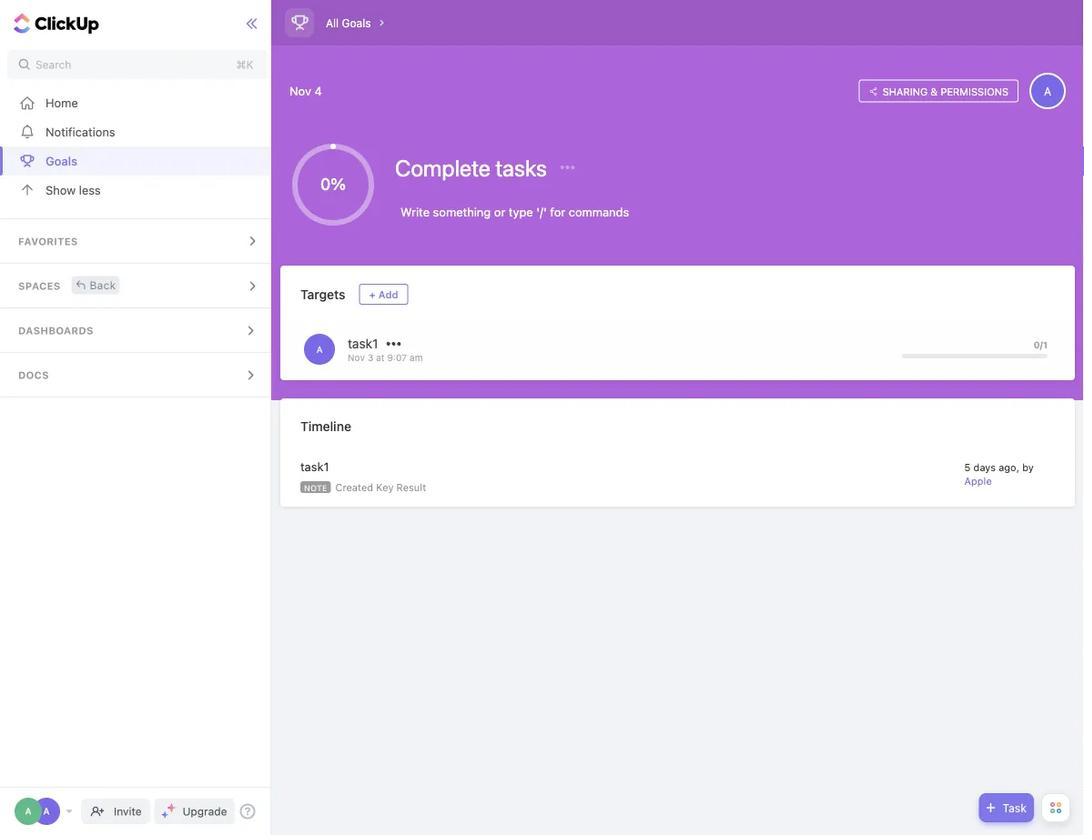 Task type: vqa. For each thing, say whether or not it's contained in the screenshot.
Nov to the left
yes



Task type: describe. For each thing, give the bounding box(es) containing it.
back link
[[71, 276, 120, 295]]

am
[[410, 352, 423, 363]]

goals link
[[0, 147, 275, 176]]

1 vertical spatial a button
[[302, 332, 337, 367]]

timeline
[[300, 419, 351, 434]]

search
[[36, 58, 71, 71]]

complete tasks
[[395, 155, 552, 182]]

all goals
[[326, 16, 371, 29]]

nov 4
[[290, 84, 322, 98]]

5 days ago , by apple
[[965, 462, 1034, 487]]

tasks
[[496, 155, 547, 182]]

4
[[315, 84, 322, 98]]

apple
[[965, 476, 992, 487]]

0 vertical spatial task1
[[348, 336, 378, 351]]

complete
[[395, 155, 491, 182]]

show less
[[46, 183, 101, 197]]

home link
[[0, 88, 275, 117]]

sparkle svg 2 image
[[162, 812, 169, 819]]

nov 4 button
[[290, 84, 850, 98]]

all goals link
[[321, 11, 376, 35]]

nov 3 at 9:07 am
[[348, 352, 423, 363]]

&
[[931, 86, 938, 97]]

created
[[335, 482, 373, 493]]

3
[[368, 352, 373, 363]]

goals
[[46, 154, 77, 168]]

permissions
[[941, 86, 1009, 97]]

sidebar navigation
[[0, 0, 275, 836]]

notifications
[[46, 125, 115, 139]]

upgrade
[[183, 806, 227, 818]]

note
[[304, 483, 327, 493]]

0 horizontal spatial task1
[[300, 460, 329, 473]]

back
[[90, 279, 116, 292]]

+ add
[[369, 289, 398, 300]]

favorites button
[[0, 219, 275, 263]]



Task type: locate. For each thing, give the bounding box(es) containing it.
9:07
[[387, 352, 407, 363]]

result
[[397, 482, 426, 493]]

nov
[[290, 84, 311, 98], [348, 352, 365, 363]]

at
[[376, 352, 385, 363]]

days
[[974, 462, 996, 473]]

+
[[369, 289, 376, 300]]

nov left the 4 in the left top of the page
[[290, 84, 311, 98]]

0/1
[[1034, 340, 1048, 350]]

a button right permissions
[[1030, 73, 1066, 109]]

,
[[1017, 462, 1020, 473]]

sharing
[[883, 86, 928, 97]]

home
[[46, 96, 78, 110]]

ago
[[999, 462, 1017, 473]]

1 vertical spatial nov
[[348, 352, 365, 363]]

spaces
[[18, 280, 61, 292]]

invite
[[114, 806, 142, 818]]

dashboards
[[18, 325, 93, 337]]

show
[[46, 183, 76, 197]]

nov left 3
[[348, 352, 365, 363]]

upgrade link
[[154, 799, 234, 825]]

a
[[1044, 85, 1052, 97], [316, 344, 323, 355], [25, 807, 31, 817], [43, 807, 50, 817]]

key
[[376, 482, 394, 493]]

0 horizontal spatial a button
[[302, 332, 337, 367]]

task
[[1003, 802, 1027, 815]]

note created key result
[[304, 482, 426, 493]]

1 horizontal spatial task1
[[348, 336, 378, 351]]

a button
[[1030, 73, 1066, 109], [302, 332, 337, 367]]

sharing & permissions
[[883, 86, 1009, 97]]

targets
[[300, 287, 346, 302]]

0 horizontal spatial nov
[[290, 84, 311, 98]]

task1
[[348, 336, 378, 351], [300, 460, 329, 473]]

1 horizontal spatial a button
[[1030, 73, 1066, 109]]

task1 up 3
[[348, 336, 378, 351]]

5
[[965, 462, 971, 473]]

add
[[379, 289, 398, 300]]

docs
[[18, 370, 49, 381]]

1 horizontal spatial nov
[[348, 352, 365, 363]]

nov for nov 3 at 9:07 am
[[348, 352, 365, 363]]

favorites
[[18, 236, 78, 248]]

a button left 3
[[302, 332, 337, 367]]

⌘k
[[236, 58, 254, 71]]

0 vertical spatial a button
[[1030, 73, 1066, 109]]

0 vertical spatial nov
[[290, 84, 311, 98]]

by
[[1023, 462, 1034, 473]]

less
[[79, 183, 101, 197]]

task1 up note
[[300, 460, 329, 473]]

1 vertical spatial task1
[[300, 460, 329, 473]]

notifications link
[[0, 117, 275, 147]]

nov for nov 4
[[290, 84, 311, 98]]

sparkle svg 1 image
[[167, 804, 176, 813]]



